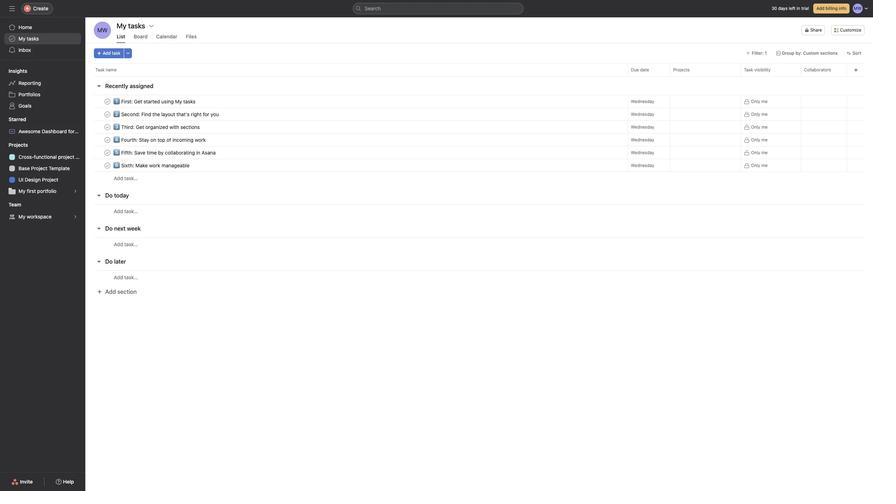 Task type: describe. For each thing, give the bounding box(es) containing it.
linked projects for 6️⃣ sixth: make work manageable cell
[[670, 159, 741, 172]]

add task button
[[94, 48, 124, 58]]

completed image for "2️⃣ second: find the layout that's right for you" text box at left top
[[103, 110, 112, 119]]

do later button
[[105, 255, 126, 268]]

task name column header
[[94, 63, 630, 76]]

assigned
[[130, 83, 153, 89]]

add task… button for later
[[114, 274, 138, 281]]

completed image for 4️⃣ fourth: stay on top of incoming work text box
[[103, 136, 112, 144]]

linked projects for 5️⃣ fifth: save time by collaborating in asana cell
[[670, 146, 741, 159]]

2️⃣ second: find the layout that's right for you cell
[[85, 108, 628, 121]]

portfolio
[[37, 188, 56, 194]]

more actions image
[[126, 51, 130, 55]]

visibility
[[754, 67, 771, 73]]

customize button
[[831, 25, 864, 35]]

portfolios
[[18, 91, 40, 97]]

workspace
[[27, 214, 52, 220]]

do today button
[[105, 189, 129, 202]]

next
[[114, 225, 126, 232]]

collapse task list for this section image for do today
[[96, 193, 102, 198]]

wednesday for 1️⃣ first: get started using my tasks cell
[[631, 99, 654, 104]]

team
[[9, 202, 21, 208]]

1️⃣ first: get started using my tasks cell
[[85, 95, 628, 108]]

starred button
[[0, 116, 26, 123]]

do for do later
[[105, 259, 113, 265]]

collapse task list for this section image for do later
[[96, 259, 102, 265]]

cross-
[[18, 154, 34, 160]]

group by: custom sections button
[[773, 48, 841, 58]]

do next week button
[[105, 222, 141, 235]]

board link
[[134, 33, 148, 43]]

add task… row for do later
[[85, 271, 873, 284]]

add field image
[[854, 68, 858, 72]]

group by: custom sections
[[782, 50, 838, 56]]

add task
[[103, 50, 120, 56]]

me for linked projects for 6️⃣ sixth: make work manageable cell
[[761, 163, 768, 168]]

project
[[58, 154, 74, 160]]

recently
[[105, 83, 128, 89]]

date
[[640, 67, 649, 73]]

task name
[[95, 67, 117, 73]]

wednesday for 2️⃣ second: find the layout that's right for you cell
[[631, 112, 654, 117]]

only for linked projects for 2️⃣ second: find the layout that's right for you cell
[[751, 111, 760, 117]]

inbox link
[[4, 44, 81, 56]]

trial
[[801, 6, 809, 11]]

for
[[68, 128, 75, 134]]

wednesday for 4️⃣ fourth: stay on top of incoming work cell on the top
[[631, 137, 654, 143]]

filter: 1
[[752, 50, 767, 56]]

4️⃣ Fourth: Stay on top of incoming work text field
[[112, 136, 208, 143]]

left
[[789, 6, 795, 11]]

first
[[27, 188, 36, 194]]

add inside add billing info button
[[816, 6, 824, 11]]

header recently assigned tree grid
[[85, 94, 873, 185]]

only me for "linked projects for 5️⃣ fifth: save time by collaborating in asana" cell
[[751, 150, 768, 155]]

mw
[[97, 27, 108, 33]]

search list box
[[353, 3, 523, 14]]

add task… row for do today
[[85, 204, 873, 218]]

6️⃣ sixth: make work manageable cell
[[85, 159, 628, 172]]

do for do today
[[105, 192, 113, 199]]

project inside 'link'
[[87, 128, 104, 134]]

2️⃣ Second: Find the layout that's right for you text field
[[112, 111, 221, 118]]

insights element
[[0, 65, 85, 113]]

week
[[127, 225, 141, 232]]

sort
[[853, 50, 861, 56]]

task
[[112, 50, 120, 56]]

awesome dashboard for new project
[[18, 128, 104, 134]]

teams element
[[0, 198, 85, 224]]

add billing info button
[[813, 4, 850, 14]]

team button
[[0, 201, 21, 208]]

reporting link
[[4, 78, 81, 89]]

awesome
[[18, 128, 40, 134]]

linked projects for 2️⃣ second: find the layout that's right for you cell
[[670, 108, 741, 121]]

completed checkbox for 1️⃣ first: get started using my tasks text field
[[103, 97, 112, 106]]

do next week
[[105, 225, 141, 232]]

me for linked projects for 1️⃣ first: get started using my tasks cell
[[761, 99, 768, 104]]

filter:
[[752, 50, 764, 56]]

share
[[810, 27, 822, 33]]

info
[[839, 6, 846, 11]]

sort button
[[844, 48, 864, 58]]

base
[[18, 165, 30, 171]]

add inside the header recently assigned tree grid
[[114, 175, 123, 181]]

task visibility
[[744, 67, 771, 73]]

create button
[[21, 3, 53, 14]]

4 me from the top
[[761, 137, 768, 142]]

wednesday for 6️⃣ sixth: make work manageable cell
[[631, 163, 654, 168]]

task… for today
[[124, 208, 138, 214]]

add task… row for do next week
[[85, 238, 873, 251]]

wednesday for 3️⃣ third: get organized with sections cell
[[631, 124, 654, 130]]

global element
[[0, 17, 85, 60]]

task for task visibility
[[744, 67, 753, 73]]

3️⃣ Third: Get organized with sections text field
[[112, 124, 202, 131]]

add task… for later
[[114, 274, 138, 280]]

5️⃣ fifth: save time by collaborating in asana cell
[[85, 146, 628, 159]]

today
[[114, 192, 129, 199]]

starred
[[9, 116, 26, 122]]

me for "linked projects for 5️⃣ fifth: save time by collaborating in asana" cell
[[761, 150, 768, 155]]

projects button
[[0, 142, 28, 149]]

do later
[[105, 259, 126, 265]]

add down do today
[[114, 208, 123, 214]]

completed image for 6️⃣ sixth: make work manageable "text field"
[[103, 161, 112, 170]]

1 vertical spatial project
[[31, 165, 47, 171]]

only for linked projects for 1️⃣ first: get started using my tasks cell
[[751, 99, 760, 104]]

4 only from the top
[[751, 137, 760, 142]]

starred element
[[0, 113, 104, 139]]

completed checkbox for 4️⃣ fourth: stay on top of incoming work text box
[[103, 136, 112, 144]]

group
[[782, 50, 794, 56]]

mw button
[[94, 22, 111, 39]]

insights button
[[0, 68, 27, 75]]

see details, my first portfolio image
[[73, 189, 78, 193]]

my for my tasks
[[18, 36, 25, 42]]

do for do next week
[[105, 225, 113, 232]]

projects inside row
[[673, 67, 690, 73]]

add task… inside the header recently assigned tree grid
[[114, 175, 138, 181]]

billing
[[826, 6, 838, 11]]

30 days left in trial
[[772, 6, 809, 11]]

share button
[[801, 25, 825, 35]]



Task type: vqa. For each thing, say whether or not it's contained in the screenshot.
Calendar link
yes



Task type: locate. For each thing, give the bounding box(es) containing it.
2 me from the top
[[761, 111, 768, 117]]

only me for linked projects for 6️⃣ sixth: make work manageable cell
[[751, 163, 768, 168]]

completed checkbox for "2️⃣ second: find the layout that's right for you" text box at left top
[[103, 110, 112, 119]]

3 only from the top
[[751, 124, 760, 130]]

add up do today button
[[114, 175, 123, 181]]

completed image inside 3️⃣ third: get organized with sections cell
[[103, 123, 112, 131]]

my left first
[[18, 188, 25, 194]]

1 only me from the top
[[751, 99, 768, 104]]

1 vertical spatial completed image
[[103, 161, 112, 170]]

reporting
[[18, 80, 41, 86]]

section
[[117, 289, 137, 295]]

completed image up do today button
[[103, 161, 112, 170]]

Completed checkbox
[[103, 97, 112, 106], [103, 110, 112, 119], [103, 123, 112, 131], [103, 136, 112, 144], [103, 148, 112, 157]]

1 me from the top
[[761, 99, 768, 104]]

files
[[186, 33, 197, 39]]

2 wednesday from the top
[[631, 112, 654, 117]]

due date
[[631, 67, 649, 73]]

collaborators
[[804, 67, 831, 73]]

completed image inside 2️⃣ second: find the layout that's right for you cell
[[103, 110, 112, 119]]

project up portfolio
[[42, 177, 58, 183]]

1 collapse task list for this section image from the top
[[96, 226, 102, 231]]

row
[[85, 63, 873, 76], [94, 76, 864, 77], [85, 94, 873, 109], [85, 107, 873, 121], [85, 120, 873, 134], [85, 133, 873, 147], [85, 146, 873, 160], [85, 158, 873, 173]]

me for linked projects for 3️⃣ third: get organized with sections cell
[[761, 124, 768, 130]]

inbox
[[18, 47, 31, 53]]

my inside my first portfolio link
[[18, 188, 25, 194]]

task… for next
[[124, 241, 138, 247]]

1 vertical spatial do
[[105, 225, 113, 232]]

2 collapse task list for this section image from the top
[[96, 259, 102, 265]]

see details, my workspace image
[[73, 215, 78, 219]]

add task… for today
[[114, 208, 138, 214]]

search button
[[353, 3, 523, 14]]

2 add task… button from the top
[[114, 207, 138, 215]]

6 only from the top
[[751, 163, 760, 168]]

template
[[49, 165, 70, 171]]

task inside column header
[[95, 67, 104, 73]]

my tasks link
[[4, 33, 81, 44]]

5️⃣ Fifth: Save time by collaborating in Asana text field
[[112, 149, 218, 156]]

5 wednesday from the top
[[631, 150, 654, 155]]

calendar
[[156, 33, 177, 39]]

4 add task… row from the top
[[85, 271, 873, 284]]

3 me from the top
[[761, 124, 768, 130]]

completed image inside 1️⃣ first: get started using my tasks cell
[[103, 97, 112, 106]]

1 vertical spatial collapse task list for this section image
[[96, 193, 102, 198]]

1 horizontal spatial task
[[744, 67, 753, 73]]

insights
[[9, 68, 27, 74]]

add task… up today
[[114, 175, 138, 181]]

plan
[[76, 154, 85, 160]]

2 completed image from the top
[[103, 110, 112, 119]]

my first portfolio link
[[4, 186, 81, 197]]

3 add task… button from the top
[[114, 241, 138, 248]]

base project template link
[[4, 163, 81, 174]]

collapse task list for this section image left next at the left top of page
[[96, 226, 102, 231]]

add inside add task button
[[103, 50, 111, 56]]

add billing info
[[816, 6, 846, 11]]

0 horizontal spatial projects
[[9, 142, 28, 148]]

completed image for 5️⃣ fifth: save time by collaborating in asana text box
[[103, 148, 112, 157]]

task…
[[124, 175, 138, 181], [124, 208, 138, 214], [124, 241, 138, 247], [124, 274, 138, 280]]

2 add task… from the top
[[114, 208, 138, 214]]

task… down week
[[124, 241, 138, 247]]

task left the "visibility"
[[744, 67, 753, 73]]

1 horizontal spatial projects
[[673, 67, 690, 73]]

help button
[[51, 476, 79, 489]]

goals link
[[4, 100, 81, 112]]

my first portfolio
[[18, 188, 56, 194]]

3 do from the top
[[105, 259, 113, 265]]

1 add task… row from the top
[[85, 172, 873, 185]]

linked projects for 1️⃣ first: get started using my tasks cell
[[670, 95, 741, 108]]

3 my from the top
[[18, 214, 25, 220]]

do left today
[[105, 192, 113, 199]]

later
[[114, 259, 126, 265]]

3 completed image from the top
[[103, 123, 112, 131]]

2 vertical spatial project
[[42, 177, 58, 183]]

my
[[18, 36, 25, 42], [18, 188, 25, 194], [18, 214, 25, 220]]

4️⃣ fourth: stay on top of incoming work cell
[[85, 133, 628, 147]]

add task…
[[114, 175, 138, 181], [114, 208, 138, 214], [114, 241, 138, 247], [114, 274, 138, 280]]

2 only me from the top
[[751, 111, 768, 117]]

0 vertical spatial projects
[[673, 67, 690, 73]]

home
[[18, 24, 32, 30]]

invite button
[[7, 476, 37, 489]]

add task… button down today
[[114, 207, 138, 215]]

dashboard
[[42, 128, 67, 134]]

2 completed checkbox from the top
[[103, 110, 112, 119]]

task… up week
[[124, 208, 138, 214]]

awesome dashboard for new project link
[[4, 126, 104, 137]]

recently assigned
[[105, 83, 153, 89]]

5 me from the top
[[761, 150, 768, 155]]

home link
[[4, 22, 81, 33]]

3 completed checkbox from the top
[[103, 123, 112, 131]]

collapse task list for this section image left do later
[[96, 259, 102, 265]]

ui design project
[[18, 177, 58, 183]]

task… up today
[[124, 175, 138, 181]]

do left next at the left top of page
[[105, 225, 113, 232]]

project right "new"
[[87, 128, 104, 134]]

tasks
[[27, 36, 39, 42]]

1 vertical spatial my
[[18, 188, 25, 194]]

4 add task… from the top
[[114, 274, 138, 280]]

5 only me from the top
[[751, 150, 768, 155]]

collapse task list for this section image down "task name"
[[96, 83, 102, 89]]

only
[[751, 99, 760, 104], [751, 111, 760, 117], [751, 124, 760, 130], [751, 137, 760, 142], [751, 150, 760, 155], [751, 163, 760, 168]]

4 completed image from the top
[[103, 148, 112, 157]]

0 vertical spatial do
[[105, 192, 113, 199]]

my inside my tasks link
[[18, 36, 25, 42]]

collapse task list for this section image for do next week
[[96, 226, 102, 231]]

2 task from the left
[[744, 67, 753, 73]]

recently assigned button
[[105, 80, 153, 92]]

cross-functional project plan
[[18, 154, 85, 160]]

collapse task list for this section image for recently assigned
[[96, 83, 102, 89]]

6️⃣ Sixth: Make work manageable text field
[[112, 162, 192, 169]]

only me
[[751, 99, 768, 104], [751, 111, 768, 117], [751, 124, 768, 130], [751, 137, 768, 142], [751, 150, 768, 155], [751, 163, 768, 168]]

completed image for 1️⃣ first: get started using my tasks text field
[[103, 97, 112, 106]]

add task… button
[[114, 175, 138, 182], [114, 207, 138, 215], [114, 241, 138, 248], [114, 274, 138, 281]]

4 add task… button from the top
[[114, 274, 138, 281]]

1 task… from the top
[[124, 175, 138, 181]]

task… inside the header recently assigned tree grid
[[124, 175, 138, 181]]

add task… down do next week
[[114, 241, 138, 247]]

wednesday for 5️⃣ fifth: save time by collaborating in asana cell
[[631, 150, 654, 155]]

completed image
[[103, 97, 112, 106], [103, 110, 112, 119], [103, 123, 112, 131], [103, 148, 112, 157]]

customize
[[840, 27, 861, 33]]

my for my workspace
[[18, 214, 25, 220]]

0 vertical spatial my
[[18, 36, 25, 42]]

goals
[[18, 103, 31, 109]]

by:
[[796, 50, 802, 56]]

only for linked projects for 6️⃣ sixth: make work manageable cell
[[751, 163, 760, 168]]

collapse task list for this section image left do today
[[96, 193, 102, 198]]

only me for linked projects for 1️⃣ first: get started using my tasks cell
[[751, 99, 768, 104]]

5 only from the top
[[751, 150, 760, 155]]

add down next at the left top of page
[[114, 241, 123, 247]]

do inside "button"
[[105, 225, 113, 232]]

1 add task… from the top
[[114, 175, 138, 181]]

1 vertical spatial collapse task list for this section image
[[96, 259, 102, 265]]

files link
[[186, 33, 197, 43]]

completed checkbox inside 2️⃣ second: find the layout that's right for you cell
[[103, 110, 112, 119]]

2 do from the top
[[105, 225, 113, 232]]

add section
[[105, 289, 137, 295]]

my down 'team'
[[18, 214, 25, 220]]

4 only me from the top
[[751, 137, 768, 142]]

add task… for next
[[114, 241, 138, 247]]

6 only me from the top
[[751, 163, 768, 168]]

3 task… from the top
[[124, 241, 138, 247]]

4 wednesday from the top
[[631, 137, 654, 143]]

functional
[[34, 154, 57, 160]]

me for linked projects for 2️⃣ second: find the layout that's right for you cell
[[761, 111, 768, 117]]

completed checkbox inside 4️⃣ fourth: stay on top of incoming work cell
[[103, 136, 112, 144]]

add task… button down do next week
[[114, 241, 138, 248]]

2 vertical spatial my
[[18, 214, 25, 220]]

completed checkbox for 5️⃣ fifth: save time by collaborating in asana text box
[[103, 148, 112, 157]]

3️⃣ third: get organized with sections cell
[[85, 121, 628, 134]]

list
[[117, 33, 125, 39]]

1 completed image from the top
[[103, 136, 112, 144]]

completed image
[[103, 136, 112, 144], [103, 161, 112, 170]]

add task… button up section
[[114, 274, 138, 281]]

1 task from the left
[[95, 67, 104, 73]]

cross-functional project plan link
[[4, 151, 85, 163]]

add left section
[[105, 289, 116, 295]]

2 only from the top
[[751, 111, 760, 117]]

4 task… from the top
[[124, 274, 138, 280]]

project up ui design project
[[31, 165, 47, 171]]

filter: 1 button
[[743, 48, 770, 58]]

add task… button up today
[[114, 175, 138, 182]]

task… up section
[[124, 274, 138, 280]]

completed checkbox for "3️⃣ third: get organized with sections" text field
[[103, 123, 112, 131]]

add task… button inside the header recently assigned tree grid
[[114, 175, 138, 182]]

add task… down today
[[114, 208, 138, 214]]

calendar link
[[156, 33, 177, 43]]

1 only from the top
[[751, 99, 760, 104]]

add left billing
[[816, 6, 824, 11]]

completed image up completed checkbox
[[103, 136, 112, 144]]

6 wednesday from the top
[[631, 163, 654, 168]]

1 collapse task list for this section image from the top
[[96, 83, 102, 89]]

1
[[765, 50, 767, 56]]

only for "linked projects for 5️⃣ fifth: save time by collaborating in asana" cell
[[751, 150, 760, 155]]

add up add section "button"
[[114, 274, 123, 280]]

6 me from the top
[[761, 163, 768, 168]]

4 completed checkbox from the top
[[103, 136, 112, 144]]

show options image
[[149, 23, 154, 29]]

collapse task list for this section image
[[96, 83, 102, 89], [96, 193, 102, 198]]

linked projects for 3️⃣ third: get organized with sections cell
[[670, 121, 741, 134]]

only for linked projects for 3️⃣ third: get organized with sections cell
[[751, 124, 760, 130]]

name
[[106, 67, 117, 73]]

add task… button for next
[[114, 241, 138, 248]]

design
[[25, 177, 41, 183]]

add task… up section
[[114, 274, 138, 280]]

completed image inside 5️⃣ fifth: save time by collaborating in asana cell
[[103, 148, 112, 157]]

projects inside dropdown button
[[9, 142, 28, 148]]

2 vertical spatial do
[[105, 259, 113, 265]]

completed image inside 4️⃣ fourth: stay on top of incoming work cell
[[103, 136, 112, 144]]

portfolios link
[[4, 89, 81, 100]]

add inside add section "button"
[[105, 289, 116, 295]]

new
[[76, 128, 86, 134]]

in
[[797, 6, 800, 11]]

hide sidebar image
[[9, 6, 15, 11]]

create
[[33, 5, 48, 11]]

add left task
[[103, 50, 111, 56]]

1 my from the top
[[18, 36, 25, 42]]

completed checkbox inside 1️⃣ first: get started using my tasks cell
[[103, 97, 112, 106]]

3 only me from the top
[[751, 124, 768, 130]]

2 completed image from the top
[[103, 161, 112, 170]]

1 wednesday from the top
[[631, 99, 654, 104]]

task… for later
[[124, 274, 138, 280]]

3 add task… from the top
[[114, 241, 138, 247]]

only me for linked projects for 2️⃣ second: find the layout that's right for you cell
[[751, 111, 768, 117]]

2 add task… row from the top
[[85, 204, 873, 218]]

add
[[816, 6, 824, 11], [103, 50, 111, 56], [114, 175, 123, 181], [114, 208, 123, 214], [114, 241, 123, 247], [114, 274, 123, 280], [105, 289, 116, 295]]

completed image for "3️⃣ third: get organized with sections" text field
[[103, 123, 112, 131]]

1 completed image from the top
[[103, 97, 112, 106]]

1 vertical spatial projects
[[9, 142, 28, 148]]

my for my first portfolio
[[18, 188, 25, 194]]

5 completed checkbox from the top
[[103, 148, 112, 157]]

3 wednesday from the top
[[631, 124, 654, 130]]

my workspace
[[18, 214, 52, 220]]

1 add task… button from the top
[[114, 175, 138, 182]]

3 add task… row from the top
[[85, 238, 873, 251]]

task for task name
[[95, 67, 104, 73]]

0 vertical spatial project
[[87, 128, 104, 134]]

1 completed checkbox from the top
[[103, 97, 112, 106]]

do left later
[[105, 259, 113, 265]]

only me for linked projects for 3️⃣ third: get organized with sections cell
[[751, 124, 768, 130]]

add task… row
[[85, 172, 873, 185], [85, 204, 873, 218], [85, 238, 873, 251], [85, 271, 873, 284]]

2 my from the top
[[18, 188, 25, 194]]

1️⃣ First: Get started using My tasks text field
[[112, 98, 198, 105]]

days
[[778, 6, 788, 11]]

sections
[[820, 50, 838, 56]]

completed checkbox inside 5️⃣ fifth: save time by collaborating in asana cell
[[103, 148, 112, 157]]

add section button
[[94, 286, 140, 298]]

completed image inside 6️⃣ sixth: make work manageable cell
[[103, 161, 112, 170]]

base project template
[[18, 165, 70, 171]]

wednesday
[[631, 99, 654, 104], [631, 112, 654, 117], [631, 124, 654, 130], [631, 137, 654, 143], [631, 150, 654, 155], [631, 163, 654, 168]]

me
[[761, 99, 768, 104], [761, 111, 768, 117], [761, 124, 768, 130], [761, 137, 768, 142], [761, 150, 768, 155], [761, 163, 768, 168]]

projects element
[[0, 139, 85, 198]]

board
[[134, 33, 148, 39]]

my tasks
[[18, 36, 39, 42]]

help
[[63, 479, 74, 485]]

collapse task list for this section image
[[96, 226, 102, 231], [96, 259, 102, 265]]

1 do from the top
[[105, 192, 113, 199]]

my inside my workspace link
[[18, 214, 25, 220]]

add task… button for today
[[114, 207, 138, 215]]

ui design project link
[[4, 174, 81, 186]]

2 task… from the top
[[124, 208, 138, 214]]

0 vertical spatial collapse task list for this section image
[[96, 83, 102, 89]]

0 vertical spatial collapse task list for this section image
[[96, 226, 102, 231]]

completed checkbox inside 3️⃣ third: get organized with sections cell
[[103, 123, 112, 131]]

do
[[105, 192, 113, 199], [105, 225, 113, 232], [105, 259, 113, 265]]

custom
[[803, 50, 819, 56]]

2 collapse task list for this section image from the top
[[96, 193, 102, 198]]

due
[[631, 67, 639, 73]]

0 vertical spatial completed image
[[103, 136, 112, 144]]

invite
[[20, 479, 33, 485]]

my left tasks
[[18, 36, 25, 42]]

my tasks
[[117, 22, 145, 30]]

list link
[[117, 33, 125, 43]]

row containing task name
[[85, 63, 873, 76]]

my workspace link
[[4, 211, 81, 223]]

Completed checkbox
[[103, 161, 112, 170]]

do today
[[105, 192, 129, 199]]

task left name
[[95, 67, 104, 73]]

0 horizontal spatial task
[[95, 67, 104, 73]]



